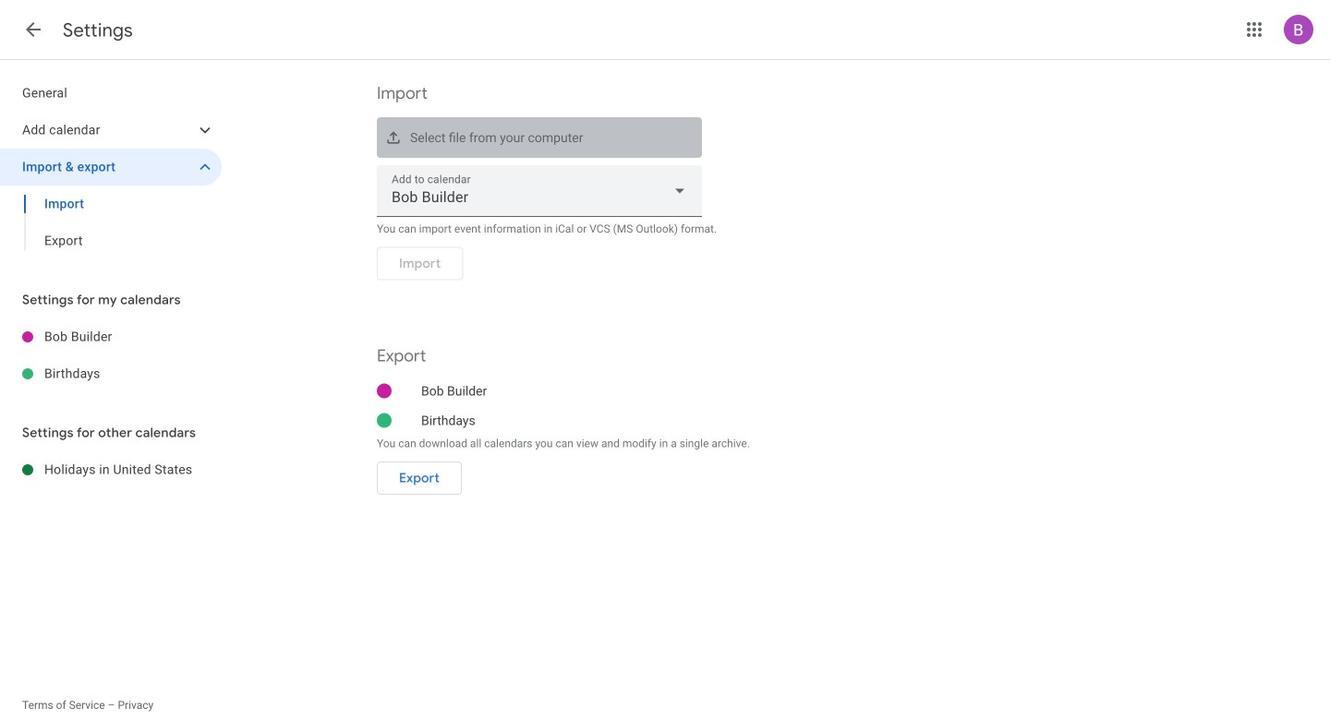 Task type: describe. For each thing, give the bounding box(es) containing it.
import & export tree item
[[0, 149, 222, 186]]

go back image
[[22, 18, 44, 41]]

1 tree from the top
[[0, 75, 222, 260]]

bob builder tree item
[[0, 319, 222, 356]]

birthdays tree item
[[0, 356, 222, 393]]



Task type: vqa. For each thing, say whether or not it's contained in the screenshot.
Bob Builder tree item
yes



Task type: locate. For each thing, give the bounding box(es) containing it.
tree
[[0, 75, 222, 260], [0, 319, 222, 393]]

0 vertical spatial tree
[[0, 75, 222, 260]]

group
[[0, 186, 222, 260]]

1 vertical spatial tree
[[0, 319, 222, 393]]

None field
[[377, 165, 702, 217]]

heading
[[63, 18, 133, 42]]

holidays in united states tree item
[[0, 452, 222, 489]]

2 tree from the top
[[0, 319, 222, 393]]



